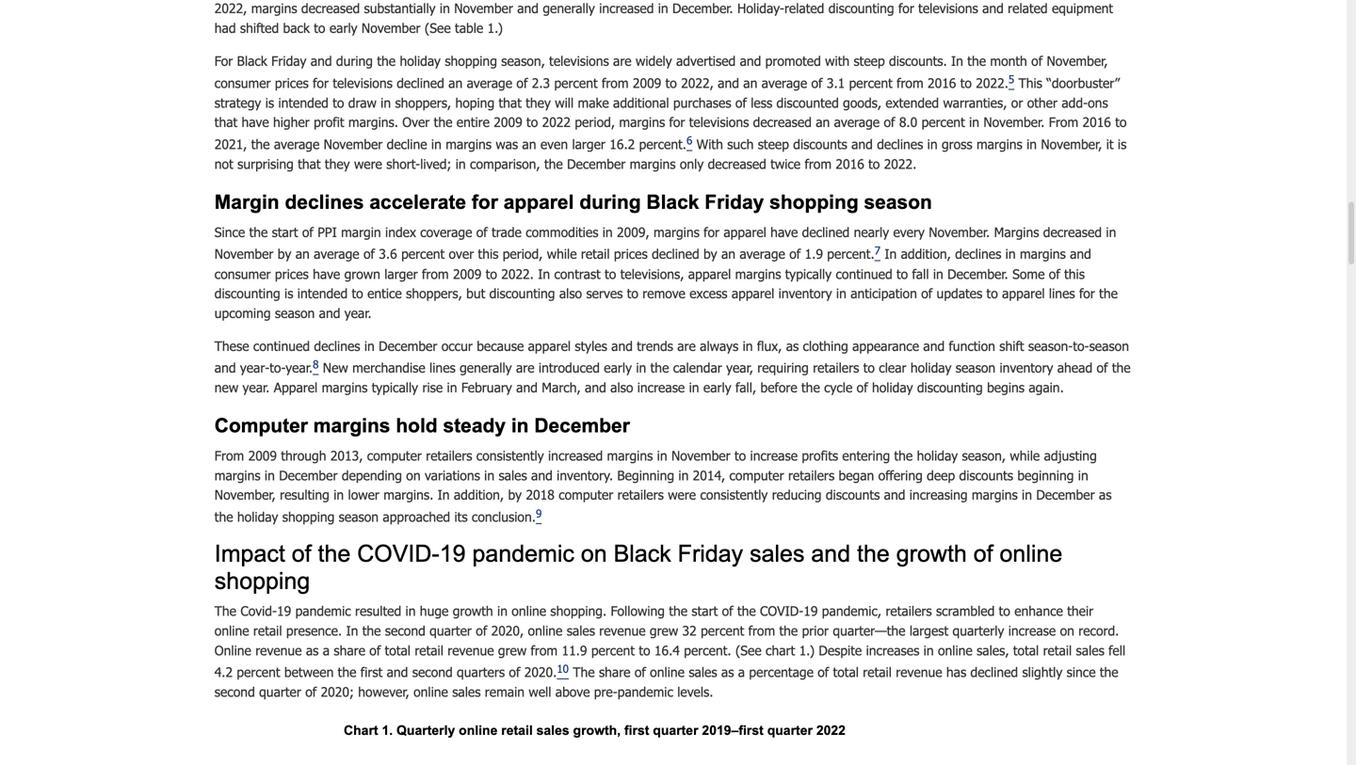 Task type: vqa. For each thing, say whether or not it's contained in the screenshot.


Task type: describe. For each thing, give the bounding box(es) containing it.
flux,
[[757, 338, 782, 354]]

from 2009 through 2013, computer retailers consistently increased margins in november to increase profits entering the holiday season, while adjusting margins in december depending on variations in sales and inventory. beginning in 2014, computer retailers began offering deep discounts beginning in november, resulting in lower margins. in addition, by 2018 computer retailers were consistently reducing discounts and increasing margins in december as the holiday shopping season approached its conclusion.
[[215, 448, 1112, 525]]

in down other
[[1027, 136, 1037, 152]]

calendar
[[673, 360, 722, 376]]

but
[[466, 286, 485, 302]]

friday inside impact of the covid-19 pandemic on black friday sales and the growth of online shopping
[[678, 541, 743, 568]]

to left 16.4
[[639, 643, 651, 659]]

year. inside new merchandise lines generally are introduced early in the calendar year, requiring retailers to clear holiday season inventory ahead of the new year. apparel margins typically rise in february and march, and also increase in early fall, before the cycle of holiday discounting begins again.
[[243, 380, 270, 396]]

nearly
[[854, 224, 889, 240]]

while inside the from 2009 through 2013, computer retailers consistently increased margins in november to increase profits entering the holiday season, while adjusting margins in december depending on variations in sales and inventory. beginning in 2014, computer retailers began offering deep discounts beginning in november, resulting in lower margins. in addition, by 2018 computer retailers were consistently reducing discounts and increasing margins in december as the holiday shopping season approached its conclusion.
[[1010, 448, 1040, 464]]

december down beginning
[[1037, 487, 1095, 503]]

presence.
[[286, 623, 342, 639]]

as inside these continued declines in december occur because apparel styles and trends are always in flux, as clothing appearance and function shift season-to-season and year-to-year.
[[786, 338, 799, 354]]

in down largest
[[924, 643, 934, 659]]

it
[[1107, 136, 1114, 152]]

0 horizontal spatial computer
[[367, 448, 422, 464]]

updates
[[937, 286, 983, 302]]

increase inside the covid-19 pandemic resulted in huge growth in online shopping. following the start of the covid-19 pandemic, retailers scrambled to enhance their online retail presence. in the second quarter of 2020, online sales revenue grew 32 percent from the prior quarter—the largest quarterly increase on record. online revenue as a share of total retail revenue grew from 11.9 percent to 16.4 percent. (see chart 1.) despite increases in online sales, total retail sales fell 4.2 percent between the first and second quarters of 2020.
[[1009, 623, 1056, 639]]

to left fall
[[897, 266, 908, 282]]

margins
[[994, 224, 1040, 240]]

percent. inside the covid-19 pandemic resulted in huge growth in online shopping. following the start of the covid-19 pandemic, retailers scrambled to enhance their online retail presence. in the second quarter of 2020, online sales revenue grew 32 percent from the prior quarter—the largest quarterly increase on record. online revenue as a share of total retail revenue grew from 11.9 percent to 16.4 percent. (see chart 1.) despite increases in online sales, total retail sales fell 4.2 percent between the first and second quarters of 2020.
[[684, 643, 732, 659]]

warranties,
[[943, 94, 1008, 111]]

sales down record.
[[1076, 643, 1105, 659]]

0 horizontal spatial early
[[604, 360, 632, 376]]

season inside in addition, declines in margins and consumer prices have grown larger from 2009 to 2022. in contrast to televisions, apparel margins typically continued to fall in december. some of this discounting is intended to entice shoppers, but discounting also serves to remove excess apparel inventory in anticipation of updates to apparel lines for the upcoming season and year.
[[275, 305, 315, 321]]

from up 2020.
[[531, 643, 558, 659]]

6 link
[[687, 134, 693, 152]]

profits
[[802, 448, 839, 464]]

the inside since the start of ppi margin index coverage of trade commodities in 2009, margins for apparel have declined nearly every november. margins decreased in november by an average of 3.6 percent over this period, while retail prices declined by an average of 1.9 percent.
[[249, 224, 268, 240]]

in left gross
[[928, 136, 938, 152]]

shopping.
[[551, 603, 607, 619]]

to left 2022,
[[666, 75, 677, 91]]

from up make
[[602, 75, 629, 91]]

the for covid-
[[215, 603, 236, 619]]

average down higher
[[274, 136, 320, 152]]

2 horizontal spatial by
[[704, 246, 718, 262]]

decline
[[387, 136, 427, 152]]

levels.
[[678, 685, 714, 701]]

declined up televisions,
[[652, 246, 700, 262]]

are inside new merchandise lines generally are introduced early in the calendar year, requiring retailers to clear holiday season inventory ahead of the new year. apparel margins typically rise in february and march, and also increase in early fall, before the cycle of holiday discounting begins again.
[[516, 360, 535, 376]]

revenue down following
[[599, 623, 646, 639]]

entice
[[367, 286, 402, 302]]

contrast
[[554, 266, 601, 282]]

declined up 1.9
[[802, 224, 850, 240]]

the inside in addition, declines in margins and consumer prices have grown larger from 2009 to 2022. in contrast to televisions, apparel margins typically continued to fall in december. some of this discounting is intended to entice shoppers, but discounting also serves to remove excess apparel inventory in anticipation of updates to apparel lines for the upcoming season and year.
[[1100, 286, 1118, 302]]

margins right gross
[[977, 136, 1023, 152]]

every
[[894, 224, 925, 240]]

1 horizontal spatial to-
[[1073, 338, 1090, 354]]

1 vertical spatial discounts
[[960, 468, 1014, 484]]

in right steady
[[511, 415, 529, 437]]

0 horizontal spatial grew
[[498, 643, 527, 659]]

holiday down clear
[[872, 380, 913, 396]]

in down beginning
[[1022, 487, 1033, 503]]

for up trade
[[472, 191, 498, 213]]

march,
[[542, 380, 581, 396]]

2 horizontal spatial total
[[1014, 643, 1039, 659]]

new
[[215, 380, 239, 396]]

0 horizontal spatial 19
[[277, 603, 291, 619]]

1 horizontal spatial discounting
[[490, 286, 555, 302]]

sales inside the from 2009 through 2013, computer retailers consistently increased margins in november to increase profits entering the holiday season, while adjusting margins in december depending on variations in sales and inventory. beginning in 2014, computer retailers began offering deep discounts beginning in november, resulting in lower margins. in addition, by 2018 computer retailers were consistently reducing discounts and increasing margins in december as the holiday shopping season approached its conclusion.
[[499, 468, 527, 484]]

such
[[727, 136, 754, 152]]

in down the computer
[[265, 468, 275, 484]]

occur
[[442, 338, 473, 354]]

in down adjusting
[[1078, 468, 1089, 484]]

0 horizontal spatial total
[[385, 643, 411, 659]]

1.9
[[805, 246, 823, 262]]

1 horizontal spatial televisions
[[549, 53, 609, 69]]

the for share
[[573, 665, 595, 681]]

generally
[[460, 360, 512, 376]]

5 link
[[1009, 72, 1015, 91]]

2009,
[[617, 224, 650, 240]]

2 horizontal spatial 19
[[804, 603, 818, 619]]

some
[[1013, 266, 1045, 282]]

margins down beginning
[[972, 487, 1018, 503]]

discounted
[[777, 94, 839, 111]]

to inside new merchandise lines generally are introduced early in the calendar year, requiring retailers to clear holiday season inventory ahead of the new year. apparel margins typically rise in february and march, and also increase in early fall, before the cycle of holiday discounting begins again.
[[864, 360, 875, 376]]

new
[[323, 360, 348, 376]]

consumer inside in addition, declines in margins and consumer prices have grown larger from 2009 to 2022. in contrast to televisions, apparel margins typically continued to fall in december. some of this discounting is intended to entice shoppers, but discounting also serves to remove excess apparel inventory in anticipation of updates to apparel lines for the upcoming season and year.
[[215, 266, 271, 282]]

sales down quarters
[[452, 685, 481, 701]]

average left 1.9
[[740, 246, 786, 262]]

total inside the share of online sales as a percentage of total retail revenue has declined slightly since the second quarter of 2020; however, online sales remain well above pre-pandemic levels.
[[833, 665, 859, 681]]

in down it
[[1106, 224, 1117, 240]]

steady
[[443, 415, 506, 437]]

1 vertical spatial second
[[412, 665, 453, 681]]

intended inside in addition, declines in margins and consumer prices have grown larger from 2009 to 2022. in contrast to televisions, apparel margins typically continued to fall in december. some of this discounting is intended to entice shoppers, but discounting also serves to remove excess apparel inventory in anticipation of updates to apparel lines for the upcoming season and year.
[[297, 286, 348, 302]]

were inside with such steep discounts and declines in gross margins in november, it is not surprising that they were short-lived; in comparison, the december margins only decreased twice from 2016 to 2022.
[[354, 156, 382, 172]]

depending
[[342, 468, 402, 484]]

from inside the from 2009 through 2013, computer retailers consistently increased margins in november to increase profits entering the holiday season, while adjusting margins in december depending on variations in sales and inventory. beginning in 2014, computer retailers began offering deep discounts beginning in november, resulting in lower margins. in addition, by 2018 computer retailers were consistently reducing discounts and increasing margins in december as the holiday shopping season approached its conclusion.
[[215, 448, 244, 464]]

clothing
[[803, 338, 849, 354]]

inventory inside in addition, declines in margins and consumer prices have grown larger from 2009 to 2022. in contrast to televisions, apparel margins typically continued to fall in december. some of this discounting is intended to entice shoppers, but discounting also serves to remove excess apparel inventory in anticipation of updates to apparel lines for the upcoming season and year.
[[779, 286, 832, 302]]

and inside with such steep discounts and declines in gross margins in november, it is not surprising that they were short-lived; in comparison, the december margins only decreased twice from 2016 to 2022.
[[852, 136, 873, 152]]

margins inside new merchandise lines generally are introduced early in the calendar year, requiring retailers to clear holiday season inventory ahead of the new year. apparel margins typically rise in february and march, and also increase in early fall, before the cycle of holiday discounting begins again.
[[322, 380, 368, 396]]

"doorbuster"
[[1047, 75, 1120, 91]]

have inside since the start of ppi margin index coverage of trade commodities in 2009, margins for apparel have declined nearly every november. margins decreased in november by an average of 3.6 percent over this period, while retail prices declined by an average of 1.9 percent.
[[771, 224, 798, 240]]

quarter inside the share of online sales as a percentage of total retail revenue has declined slightly since the second quarter of 2020; however, online sales remain well above pre-pandemic levels.
[[259, 685, 301, 701]]

purchases
[[674, 94, 732, 111]]

december inside these continued declines in december occur because apparel styles and trends are always in flux, as clothing appearance and function shift season-to-season and year-to-year.
[[379, 338, 437, 354]]

serves
[[586, 286, 623, 302]]

the share of online sales as a percentage of total retail revenue has declined slightly since the second quarter of 2020; however, online sales remain well above pre-pandemic levels.
[[215, 665, 1119, 701]]

online up has
[[938, 643, 973, 659]]

holiday right clear
[[911, 360, 952, 376]]

to down "grown"
[[352, 286, 363, 302]]

excess
[[690, 286, 728, 302]]

margins up flux,
[[735, 266, 781, 282]]

in left anticipation
[[837, 286, 847, 302]]

in up "beginning"
[[657, 448, 668, 464]]

10
[[557, 662, 569, 676]]

enhance
[[1015, 603, 1064, 619]]

from up (see
[[749, 623, 776, 639]]

1 vertical spatial friday
[[705, 191, 764, 213]]

consumer inside for black friday and during the holiday shopping season, televisions are widely advertised and promoted with steep discounts. in the month of november, consumer prices for televisions declined an average of 2.3 percent from 2009 to 2022, and an average of 3.1 percent from 2016 to 2022.
[[215, 75, 271, 91]]

in left 2014, at the bottom of the page
[[679, 468, 689, 484]]

trends
[[637, 338, 673, 354]]

to down "december."
[[987, 286, 998, 302]]

in right lived;
[[456, 156, 466, 172]]

have inside this "doorbuster" strategy is intended to draw in shoppers, hoping that they will make additional purchases of less discounted goods, extended warranties, or other add-ons that have higher profit margins. over the entire 2009 to 2022 period, margins for televisions decreased an average of 8.0 percent in november. from 2016 to 2021, the average november decline in margins was an even larger 16.2 percent.
[[242, 114, 269, 130]]

in left huge
[[406, 603, 416, 619]]

margins down additional
[[619, 114, 665, 130]]

fall,
[[736, 380, 757, 396]]

season up every at the right top of the page
[[864, 191, 933, 213]]

to down "doorbuster"
[[1116, 114, 1127, 130]]

began
[[839, 468, 875, 484]]

increasing
[[910, 487, 968, 503]]

these
[[215, 338, 249, 354]]

1 horizontal spatial during
[[580, 191, 641, 213]]

margins up 2013, on the bottom left of page
[[314, 415, 390, 437]]

margins up "beginning"
[[607, 448, 653, 464]]

to up warranties,
[[961, 75, 972, 91]]

prices inside in addition, declines in margins and consumer prices have grown larger from 2009 to 2022. in contrast to televisions, apparel margins typically continued to fall in december. some of this discounting is intended to entice shoppers, but discounting also serves to remove excess apparel inventory in anticipation of updates to apparel lines for the upcoming season and year.
[[275, 266, 309, 282]]

approached
[[383, 509, 450, 525]]

coverage
[[420, 224, 472, 240]]

in right rise
[[447, 380, 457, 396]]

steep inside for black friday and during the holiday shopping season, televisions are widely advertised and promoted with steep discounts. in the month of november, consumer prices for televisions declined an average of 2.3 percent from 2009 to 2022, and an average of 3.1 percent from 2016 to 2022.
[[854, 53, 885, 69]]

the covid-19 pandemic resulted in huge growth in online shopping. following the start of the covid-19 pandemic, retailers scrambled to enhance their online retail presence. in the second quarter of 2020, online sales revenue grew 32 percent from the prior quarter—the largest quarterly increase on record. online revenue as a share of total retail revenue grew from 11.9 percent to 16.4 percent. (see chart 1.) despite increases in online sales, total retail sales fell 4.2 percent between the first and second quarters of 2020.
[[215, 603, 1126, 681]]

to left 2022
[[527, 114, 538, 130]]

share inside the share of online sales as a percentage of total retail revenue has declined slightly since the second quarter of 2020; however, online sales remain well above pre-pandemic levels.
[[599, 665, 631, 681]]

were inside the from 2009 through 2013, computer retailers consistently increased margins in november to increase profits entering the holiday season, while adjusting margins in december depending on variations in sales and inventory. beginning in 2014, computer retailers began offering deep discounts beginning in november, resulting in lower margins. in addition, by 2018 computer retailers were consistently reducing discounts and increasing margins in december as the holiday shopping season approached its conclusion.
[[668, 487, 696, 503]]

2 vertical spatial computer
[[559, 487, 614, 503]]

addition, inside the from 2009 through 2013, computer retailers consistently increased margins in november to increase profits entering the holiday season, while adjusting margins in december depending on variations in sales and inventory. beginning in 2014, computer retailers began offering deep discounts beginning in november, resulting in lower margins. in addition, by 2018 computer retailers were consistently reducing discounts and increasing margins in december as the holiday shopping season approached its conclusion.
[[454, 487, 504, 503]]

0 vertical spatial grew
[[650, 623, 679, 639]]

with
[[697, 136, 723, 152]]

on inside the covid-19 pandemic resulted in huge growth in online shopping. following the start of the covid-19 pandemic, retailers scrambled to enhance their online retail presence. in the second quarter of 2020, online sales revenue grew 32 percent from the prior quarter—the largest quarterly increase on record. online revenue as a share of total retail revenue grew from 11.9 percent to 16.4 percent. (see chart 1.) despite increases in online sales, total retail sales fell 4.2 percent between the first and second quarters of 2020.
[[1060, 623, 1075, 639]]

margins. inside this "doorbuster" strategy is intended to draw in shoppers, hoping that they will make additional purchases of less discounted goods, extended warranties, or other add-ons that have higher profit margins. over the entire 2009 to 2022 period, margins for televisions decreased an average of 8.0 percent in november. from 2016 to 2021, the average november decline in margins was an even larger 16.2 percent.
[[349, 114, 398, 130]]

margins inside since the start of ppi margin index coverage of trade commodities in 2009, margins for apparel have declined nearly every november. margins decreased in november by an average of 3.6 percent over this period, while retail prices declined by an average of 1.9 percent.
[[654, 224, 700, 240]]

the inside with such steep discounts and declines in gross margins in november, it is not surprising that they were short-lived; in comparison, the december margins only decreased twice from 2016 to 2022.
[[545, 156, 563, 172]]

in left contrast
[[538, 266, 550, 282]]

average down promoted
[[762, 75, 808, 91]]

11.9
[[562, 643, 587, 659]]

discounting inside new merchandise lines generally are introduced early in the calendar year, requiring retailers to clear holiday season inventory ahead of the new year. apparel margins typically rise in february and march, and also increase in early fall, before the cycle of holiday discounting begins again.
[[917, 380, 983, 396]]

that inside with such steep discounts and declines in gross margins in november, it is not surprising that they were short-lived; in comparison, the december margins only decreased twice from 2016 to 2022.
[[298, 156, 321, 172]]

quarterly
[[953, 623, 1005, 639]]

retailers inside the covid-19 pandemic resulted in huge growth in online shopping. following the start of the covid-19 pandemic, retailers scrambled to enhance their online retail presence. in the second quarter of 2020, online sales revenue grew 32 percent from the prior quarter—the largest quarterly increase on record. online revenue as a share of total retail revenue grew from 11.9 percent to 16.4 percent. (see chart 1.) despite increases in online sales, total retail sales fell 4.2 percent between the first and second quarters of 2020.
[[886, 603, 932, 619]]

surprising
[[238, 156, 294, 172]]

holiday up the deep
[[917, 448, 958, 464]]

growth inside impact of the covid-19 pandemic on black friday sales and the growth of online shopping
[[897, 541, 967, 568]]

lower
[[348, 487, 380, 503]]

margins down the computer
[[215, 468, 261, 484]]

margin declines accelerate for apparel during black friday shopping season
[[215, 191, 933, 213]]

shift
[[1000, 338, 1025, 354]]

over
[[403, 114, 430, 130]]

reducing
[[772, 487, 822, 503]]

december up increased at the bottom left
[[534, 415, 630, 437]]

10 link
[[557, 662, 569, 681]]

is inside this "doorbuster" strategy is intended to draw in shoppers, hoping that they will make additional purchases of less discounted goods, extended warranties, or other add-ons that have higher profit margins. over the entire 2009 to 2022 period, margins for televisions decreased an average of 8.0 percent in november. from 2016 to 2021, the average november decline in margins was an even larger 16.2 percent.
[[265, 94, 274, 111]]

8
[[313, 358, 319, 371]]

2022. inside with such steep discounts and declines in gross margins in november, it is not surprising that they were short-lived; in comparison, the december margins only decreased twice from 2016 to 2022.
[[884, 156, 917, 172]]

for inside since the start of ppi margin index coverage of trade commodities in 2009, margins for apparel have declined nearly every november. margins decreased in november by an average of 3.6 percent over this period, while retail prices declined by an average of 1.9 percent.
[[704, 224, 720, 240]]

sales up levels. at the bottom of the page
[[689, 665, 717, 681]]

shopping down twice
[[770, 191, 859, 213]]

steep inside with such steep discounts and declines in gross margins in november, it is not surprising that they were short-lived; in comparison, the december margins only decreased twice from 2016 to 2022.
[[758, 136, 789, 152]]

percent right 11.9 at the bottom of the page
[[591, 643, 635, 659]]

growth inside the covid-19 pandemic resulted in huge growth in online shopping. following the start of the covid-19 pandemic, retailers scrambled to enhance their online retail presence. in the second quarter of 2020, online sales revenue grew 32 percent from the prior quarter—the largest quarterly increase on record. online revenue as a share of total retail revenue grew from 11.9 percent to 16.4 percent. (see chart 1.) despite increases in online sales, total retail sales fell 4.2 percent between the first and second quarters of 2020.
[[453, 603, 493, 619]]

season-
[[1029, 338, 1073, 354]]

record.
[[1079, 623, 1120, 639]]

since the start of ppi margin index coverage of trade commodities in 2009, margins for apparel have declined nearly every november. margins decreased in november by an average of 3.6 percent over this period, while retail prices declined by an average of 1.9 percent.
[[215, 224, 1117, 262]]

1 horizontal spatial consistently
[[700, 487, 768, 503]]

margins down the entire
[[446, 136, 492, 152]]

in right fall
[[933, 266, 944, 282]]

november, inside for black friday and during the holiday shopping season, televisions are widely advertised and promoted with steep discounts. in the month of november, consumer prices for televisions declined an average of 2.3 percent from 2009 to 2022, and an average of 3.1 percent from 2016 to 2022.
[[1047, 53, 1108, 69]]

pre-
[[594, 685, 618, 701]]

strategy
[[215, 94, 261, 111]]

2016 inside with such steep discounts and declines in gross margins in november, it is not surprising that they were short-lived; in comparison, the december margins only decreased twice from 2016 to 2022.
[[836, 156, 865, 172]]

margins down 16.2
[[630, 156, 676, 172]]

online up the 2020,
[[512, 603, 547, 619]]

percent down online
[[237, 665, 280, 681]]

from inside with such steep discounts and declines in gross margins in november, it is not surprising that they were short-lived; in comparison, the december margins only decreased twice from 2016 to 2022.
[[805, 156, 832, 172]]

(see
[[736, 643, 762, 659]]

0 horizontal spatial discounting
[[215, 286, 280, 302]]

shoppers, inside in addition, declines in margins and consumer prices have grown larger from 2009 to 2022. in contrast to televisions, apparel margins typically continued to fall in december. some of this discounting is intended to entice shoppers, but discounting also serves to remove excess apparel inventory in anticipation of updates to apparel lines for the upcoming season and year.
[[406, 286, 462, 302]]

second inside the share of online sales as a percentage of total retail revenue has declined slightly since the second quarter of 2020; however, online sales remain well above pre-pandemic levels.
[[215, 685, 255, 701]]

percent up goods,
[[849, 75, 893, 91]]

larger inside in addition, declines in margins and consumer prices have grown larger from 2009 to 2022. in contrast to televisions, apparel margins typically continued to fall in december. some of this discounting is intended to entice shoppers, but discounting also serves to remove excess apparel inventory in anticipation of updates to apparel lines for the upcoming season and year.
[[385, 266, 418, 282]]

continued inside these continued declines in december occur because apparel styles and trends are always in flux, as clothing appearance and function shift season-to-season and year-to-year.
[[253, 338, 310, 354]]

decreased inside since the start of ppi margin index coverage of trade commodities in 2009, margins for apparel have declined nearly every november. margins decreased in november by an average of 3.6 percent over this period, while retail prices declined by an average of 1.9 percent.
[[1044, 224, 1102, 240]]

entire
[[457, 114, 490, 130]]

2020;
[[321, 685, 354, 701]]

0 horizontal spatial televisions
[[333, 75, 393, 91]]

32
[[683, 623, 697, 639]]

because
[[477, 338, 524, 354]]

remain
[[485, 685, 525, 701]]

percent. inside since the start of ppi margin index coverage of trade commodities in 2009, margins for apparel have declined nearly every november. margins decreased in november by an average of 3.6 percent over this period, while retail prices declined by an average of 1.9 percent.
[[827, 246, 875, 262]]

to down trade
[[486, 266, 497, 282]]

declines inside these continued declines in december occur because apparel styles and trends are always in flux, as clothing appearance and function shift season-to-season and year-to-year.
[[314, 338, 360, 354]]

make
[[578, 94, 609, 111]]

sales inside impact of the covid-19 pandemic on black friday sales and the growth of online shopping
[[750, 541, 805, 568]]

7 link
[[875, 244, 881, 262]]

season inside new merchandise lines generally are introduced early in the calendar year, requiring retailers to clear holiday season inventory ahead of the new year. apparel margins typically rise in february and march, and also increase in early fall, before the cycle of holiday discounting begins again.
[[956, 360, 996, 376]]

to down televisions,
[[627, 286, 639, 302]]

3.1
[[827, 75, 845, 91]]

2018
[[526, 487, 555, 503]]

pandemic inside the covid-19 pandemic resulted in huge growth in online shopping. following the start of the covid-19 pandemic, retailers scrambled to enhance their online retail presence. in the second quarter of 2020, online sales revenue grew 32 percent from the prior quarter—the largest quarterly increase on record. online revenue as a share of total retail revenue grew from 11.9 percent to 16.4 percent. (see chart 1.) despite increases in online sales, total retail sales fell 4.2 percent between the first and second quarters of 2020.
[[295, 603, 351, 619]]

retail down huge
[[415, 643, 444, 659]]

online right however,
[[414, 685, 448, 701]]

since
[[1067, 665, 1096, 681]]

average up "hoping"
[[467, 75, 513, 91]]

retailers inside new merchandise lines generally are introduced early in the calendar year, requiring retailers to clear holiday season inventory ahead of the new year. apparel margins typically rise in february and march, and also increase in early fall, before the cycle of holiday discounting begins again.
[[813, 360, 860, 376]]

in right draw
[[381, 94, 391, 111]]

0 horizontal spatial to-
[[270, 360, 286, 376]]

in left 2009,
[[603, 224, 613, 240]]

2009 inside in addition, declines in margins and consumer prices have grown larger from 2009 to 2022. in contrast to televisions, apparel margins typically continued to fall in december. some of this discounting is intended to entice shoppers, but discounting also serves to remove excess apparel inventory in anticipation of updates to apparel lines for the upcoming season and year.
[[453, 266, 482, 282]]

shoppers, inside this "doorbuster" strategy is intended to draw in shoppers, hoping that they will make additional purchases of less discounted goods, extended warranties, or other add-ons that have higher profit margins. over the entire 2009 to 2022 period, margins for televisions decreased an average of 8.0 percent in november. from 2016 to 2021, the average november decline in margins was an even larger 16.2 percent.
[[395, 94, 451, 111]]

season inside these continued declines in december occur because apparel styles and trends are always in flux, as clothing appearance and function shift season-to-season and year-to-year.
[[1090, 338, 1130, 354]]

margins up some
[[1020, 246, 1066, 262]]

in up merchandise
[[364, 338, 375, 354]]

percent up (see
[[701, 623, 745, 639]]

online inside impact of the covid-19 pandemic on black friday sales and the growth of online shopping
[[1000, 541, 1063, 568]]

16.4
[[655, 643, 680, 659]]

start inside the covid-19 pandemic resulted in huge growth in online shopping. following the start of the covid-19 pandemic, retailers scrambled to enhance their online retail presence. in the second quarter of 2020, online sales revenue grew 32 percent from the prior quarter—the largest quarterly increase on record. online revenue as a share of total retail revenue grew from 11.9 percent to 16.4 percent. (see chart 1.) despite increases in online sales, total retail sales fell 4.2 percent between the first and second quarters of 2020.
[[692, 603, 718, 619]]

retail down covid-
[[253, 623, 282, 639]]

sales down shopping.
[[567, 623, 595, 639]]

retail inside the share of online sales as a percentage of total retail revenue has declined slightly since the second quarter of 2020; however, online sales remain well above pre-pandemic levels.
[[863, 665, 892, 681]]

before
[[761, 380, 798, 396]]

0 vertical spatial second
[[385, 623, 426, 639]]

month
[[991, 53, 1028, 69]]

year. inside these continued declines in december occur because apparel styles and trends are always in flux, as clothing appearance and function shift season-to-season and year-to-year.
[[286, 360, 313, 376]]

holiday inside for black friday and during the holiday shopping season, televisions are widely advertised and promoted with steep discounts. in the month of november, consumer prices for televisions declined an average of 2.3 percent from 2009 to 2022, and an average of 3.1 percent from 2016 to 2022.
[[400, 53, 441, 69]]

these continued declines in december occur because apparel styles and trends are always in flux, as clothing appearance and function shift season-to-season and year-to-year.
[[215, 338, 1130, 376]]

profit
[[314, 114, 344, 130]]

to up serves
[[605, 266, 616, 282]]

for black friday and during the holiday shopping season, televisions are widely advertised and promoted with steep discounts. in the month of november, consumer prices for televisions declined an average of 2.3 percent from 2009 to 2022, and an average of 3.1 percent from 2016 to 2022.
[[215, 53, 1108, 91]]

to up profit
[[333, 94, 344, 111]]

commodities
[[526, 224, 599, 240]]

percent up will in the top left of the page
[[554, 75, 598, 91]]

margin
[[215, 191, 279, 213]]

even
[[541, 136, 568, 152]]

fall
[[912, 266, 929, 282]]

in down trends
[[636, 360, 647, 376]]

to up the quarterly
[[999, 603, 1011, 619]]

december up resulting
[[279, 468, 338, 484]]

retailers up "variations"
[[426, 448, 472, 464]]

revenue up quarters
[[448, 643, 494, 659]]

2009 inside this "doorbuster" strategy is intended to draw in shoppers, hoping that they will make additional purchases of less discounted goods, extended warranties, or other add-ons that have higher profit margins. over the entire 2009 to 2022 period, margins for televisions decreased an average of 8.0 percent in november. from 2016 to 2021, the average november decline in margins was an even larger 16.2 percent.
[[494, 114, 523, 130]]

in up lived;
[[431, 136, 442, 152]]

1 vertical spatial computer
[[730, 468, 784, 484]]

retailers down "profits"
[[789, 468, 835, 484]]

televisions,
[[621, 266, 684, 282]]

entering
[[843, 448, 890, 464]]

anticipation
[[851, 286, 917, 302]]

quarter—the
[[833, 623, 906, 639]]

retail up slightly
[[1043, 643, 1072, 659]]

holiday up impact
[[237, 509, 278, 525]]

by inside the from 2009 through 2013, computer retailers consistently increased margins in november to increase profits entering the holiday season, while adjusting margins in december depending on variations in sales and inventory. beginning in 2014, computer retailers began offering deep discounts beginning in november, resulting in lower margins. in addition, by 2018 computer retailers were consistently reducing discounts and increasing margins in december as the holiday shopping season approached its conclusion.
[[508, 487, 522, 503]]

its
[[455, 509, 468, 525]]

0 horizontal spatial by
[[278, 246, 291, 262]]



Task type: locate. For each thing, give the bounding box(es) containing it.
apparel inside since the start of ppi margin index coverage of trade commodities in 2009, margins for apparel have declined nearly every november. margins decreased in november by an average of 3.6 percent over this period, while retail prices declined by an average of 1.9 percent.
[[724, 224, 767, 240]]

average down ppi on the left top
[[314, 246, 360, 262]]

1 horizontal spatial quarter
[[430, 623, 472, 639]]

1 vertical spatial season,
[[962, 448, 1006, 464]]

online up enhance
[[1000, 541, 1063, 568]]

2 horizontal spatial increase
[[1009, 623, 1056, 639]]

consumer up "upcoming"
[[215, 266, 271, 282]]

0 vertical spatial november,
[[1047, 53, 1108, 69]]

1 horizontal spatial november
[[324, 136, 383, 152]]

discounting right but
[[490, 286, 555, 302]]

1 vertical spatial a
[[738, 665, 745, 681]]

prior
[[802, 623, 829, 639]]

november inside this "doorbuster" strategy is intended to draw in shoppers, hoping that they will make additional purchases of less discounted goods, extended warranties, or other add-ons that have higher profit margins. over the entire 2009 to 2022 period, margins for televisions decreased an average of 8.0 percent in november. from 2016 to 2021, the average november decline in margins was an even larger 16.2 percent.
[[324, 136, 383, 152]]

1 vertical spatial pandemic
[[295, 603, 351, 619]]

shoppers,
[[395, 94, 451, 111], [406, 286, 462, 302]]

0 vertical spatial steep
[[854, 53, 885, 69]]

season, up the increasing
[[962, 448, 1006, 464]]

with such steep discounts and declines in gross margins in november, it is not surprising that they were short-lived; in comparison, the december margins only decreased twice from 2016 to 2022.
[[215, 136, 1127, 172]]

november. inside since the start of ppi margin index coverage of trade commodities in 2009, margins for apparel have declined nearly every november. margins decreased in november by an average of 3.6 percent over this period, while retail prices declined by an average of 1.9 percent.
[[929, 224, 990, 240]]

has
[[947, 665, 967, 681]]

friday up higher
[[271, 53, 307, 69]]

conclusion.
[[472, 509, 536, 525]]

average down goods,
[[834, 114, 880, 130]]

2 vertical spatial pandemic
[[618, 685, 673, 701]]

in inside the covid-19 pandemic resulted in huge growth in online shopping. following the start of the covid-19 pandemic, retailers scrambled to enhance their online retail presence. in the second quarter of 2020, online sales revenue grew 32 percent from the prior quarter—the largest quarterly increase on record. online revenue as a share of total retail revenue grew from 11.9 percent to 16.4 percent. (see chart 1.) despite increases in online sales, total retail sales fell 4.2 percent between the first and second quarters of 2020.
[[346, 623, 358, 639]]

pandemic down 16.4
[[618, 685, 673, 701]]

0 vertical spatial is
[[265, 94, 274, 111]]

year. inside in addition, declines in margins and consumer prices have grown larger from 2009 to 2022. in contrast to televisions, apparel margins typically continued to fall in december. some of this discounting is intended to entice shoppers, but discounting also serves to remove excess apparel inventory in anticipation of updates to apparel lines for the upcoming season and year.
[[345, 305, 372, 321]]

inventory inside new merchandise lines generally are introduced early in the calendar year, requiring retailers to clear holiday season inventory ahead of the new year. apparel margins typically rise in february and march, and also increase in early fall, before the cycle of holiday discounting begins again.
[[1000, 360, 1054, 376]]

online up online
[[215, 623, 249, 639]]

2 vertical spatial 2022.
[[501, 266, 534, 282]]

1 vertical spatial larger
[[385, 266, 418, 282]]

new merchandise lines generally are introduced early in the calendar year, requiring retailers to clear holiday season inventory ahead of the new year. apparel margins typically rise in february and march, and also increase in early fall, before the cycle of holiday discounting begins again.
[[215, 360, 1131, 396]]

and inside the covid-19 pandemic resulted in huge growth in online shopping. following the start of the covid-19 pandemic, retailers scrambled to enhance their online retail presence. in the second quarter of 2020, online sales revenue grew 32 percent from the prior quarter—the largest quarterly increase on record. online revenue as a share of total retail revenue grew from 11.9 percent to 16.4 percent. (see chart 1.) despite increases in online sales, total retail sales fell 4.2 percent between the first and second quarters of 2020.
[[387, 665, 408, 681]]

for
[[313, 75, 329, 91], [669, 114, 685, 130], [472, 191, 498, 213], [704, 224, 720, 240], [1080, 286, 1096, 302]]

shopping up "hoping"
[[445, 53, 497, 69]]

grew
[[650, 623, 679, 639], [498, 643, 527, 659]]

prices left "grown"
[[275, 266, 309, 282]]

adjusting
[[1044, 448, 1097, 464]]

1 horizontal spatial by
[[508, 487, 522, 503]]

0 vertical spatial early
[[604, 360, 632, 376]]

typically
[[785, 266, 832, 282], [372, 380, 418, 396]]

the
[[215, 603, 236, 619], [573, 665, 595, 681]]

1 vertical spatial are
[[678, 338, 696, 354]]

pandemic up presence. at the bottom left of page
[[295, 603, 351, 619]]

computer up reducing
[[730, 468, 784, 484]]

discounts inside with such steep discounts and declines in gross margins in november, it is not surprising that they were short-lived; in comparison, the december margins only decreased twice from 2016 to 2022.
[[794, 136, 848, 152]]

they inside this "doorbuster" strategy is intended to draw in shoppers, hoping that they will make additional purchases of less discounted goods, extended warranties, or other add-ons that have higher profit margins. over the entire 2009 to 2022 period, margins for televisions decreased an average of 8.0 percent in november. from 2016 to 2021, the average november decline in margins was an even larger 16.2 percent.
[[526, 94, 551, 111]]

period, down make
[[575, 114, 615, 130]]

0 horizontal spatial growth
[[453, 603, 493, 619]]

0 horizontal spatial is
[[265, 94, 274, 111]]

2.3
[[532, 75, 550, 91]]

growth
[[897, 541, 967, 568], [453, 603, 493, 619]]

index
[[385, 224, 416, 240]]

while down commodities
[[547, 246, 577, 262]]

0 vertical spatial november
[[324, 136, 383, 152]]

they
[[526, 94, 551, 111], [325, 156, 350, 172]]

from up the extended
[[897, 75, 924, 91]]

2022,
[[681, 75, 714, 91]]

0 vertical spatial year.
[[345, 305, 372, 321]]

pandemic inside the share of online sales as a percentage of total retail revenue has declined slightly since the second quarter of 2020; however, online sales remain well above pre-pandemic levels.
[[618, 685, 673, 701]]

as inside the share of online sales as a percentage of total retail revenue has declined slightly since the second quarter of 2020; however, online sales remain well above pre-pandemic levels.
[[722, 665, 734, 681]]

2009 up was
[[494, 114, 523, 130]]

declined down 'sales,'
[[971, 665, 1019, 681]]

19
[[440, 541, 466, 568], [277, 603, 291, 619], [804, 603, 818, 619]]

have down "strategy"
[[242, 114, 269, 130]]

0 horizontal spatial year.
[[243, 380, 270, 396]]

widely
[[636, 53, 672, 69]]

1 vertical spatial from
[[215, 448, 244, 464]]

for inside this "doorbuster" strategy is intended to draw in shoppers, hoping that they will make additional purchases of less discounted goods, extended warranties, or other add-ons that have higher profit margins. over the entire 2009 to 2022 period, margins for televisions decreased an average of 8.0 percent in november. from 2016 to 2021, the average november decline in margins was an even larger 16.2 percent.
[[669, 114, 685, 130]]

black inside for black friday and during the holiday shopping season, televisions are widely advertised and promoted with steep discounts. in the month of november, consumer prices for televisions declined an average of 2.3 percent from 2009 to 2022, and an average of 3.1 percent from 2016 to 2022.
[[237, 53, 267, 69]]

margins
[[619, 114, 665, 130], [446, 136, 492, 152], [977, 136, 1023, 152], [630, 156, 676, 172], [654, 224, 700, 240], [1020, 246, 1066, 262], [735, 266, 781, 282], [322, 380, 368, 396], [314, 415, 390, 437], [607, 448, 653, 464], [215, 468, 261, 484], [972, 487, 1018, 503]]

in left flux,
[[743, 338, 753, 354]]

1 vertical spatial shoppers,
[[406, 286, 462, 302]]

intended inside this "doorbuster" strategy is intended to draw in shoppers, hoping that they will make additional purchases of less discounted goods, extended warranties, or other add-ons that have higher profit margins. over the entire 2009 to 2022 period, margins for televisions decreased an average of 8.0 percent in november. from 2016 to 2021, the average november decline in margins was an even larger 16.2 percent.
[[278, 94, 329, 111]]

1 vertical spatial start
[[692, 603, 718, 619]]

november, up "doorbuster"
[[1047, 53, 1108, 69]]

retailers down "beginning"
[[618, 487, 664, 503]]

1 horizontal spatial grew
[[650, 623, 679, 639]]

from
[[602, 75, 629, 91], [897, 75, 924, 91], [805, 156, 832, 172], [422, 266, 449, 282], [749, 623, 776, 639], [531, 643, 558, 659]]

2009 inside for black friday and during the holiday shopping season, televisions are widely advertised and promoted with steep discounts. in the month of november, consumer prices for televisions declined an average of 2.3 percent from 2009 to 2022, and an average of 3.1 percent from 2016 to 2022.
[[633, 75, 662, 91]]

gross
[[942, 136, 973, 152]]

in up the 2020,
[[497, 603, 508, 619]]

november
[[324, 136, 383, 152], [215, 246, 274, 262], [672, 448, 731, 464]]

percent. up only
[[639, 136, 687, 152]]

in right 7 link
[[885, 246, 897, 262]]

during
[[336, 53, 373, 69], [580, 191, 641, 213]]

1 consumer from the top
[[215, 75, 271, 91]]

steep right the with
[[854, 53, 885, 69]]

retailers up cycle
[[813, 360, 860, 376]]

0 horizontal spatial covid-
[[357, 541, 440, 568]]

ppi
[[318, 224, 337, 240]]

1 vertical spatial 2016
[[1083, 114, 1112, 130]]

friday inside for black friday and during the holiday shopping season, televisions are widely advertised and promoted with steep discounts. in the month of november, consumer prices for televisions declined an average of 2.3 percent from 2009 to 2022, and an average of 3.1 percent from 2016 to 2022.
[[271, 53, 307, 69]]

decreased inside with such steep discounts and declines in gross margins in november, it is not surprising that they were short-lived; in comparison, the december margins only decreased twice from 2016 to 2022.
[[708, 156, 767, 172]]

19 inside impact of the covid-19 pandemic on black friday sales and the growth of online shopping
[[440, 541, 466, 568]]

percent inside this "doorbuster" strategy is intended to draw in shoppers, hoping that they will make additional purchases of less discounted goods, extended warranties, or other add-ons that have higher profit margins. over the entire 2009 to 2022 period, margins for televisions decreased an average of 8.0 percent in november. from 2016 to 2021, the average november decline in margins was an even larger 16.2 percent.
[[922, 114, 965, 130]]

revenue
[[599, 623, 646, 639], [256, 643, 302, 659], [448, 643, 494, 659], [896, 665, 943, 681]]

0 vertical spatial prices
[[275, 75, 309, 91]]

prices up higher
[[275, 75, 309, 91]]

1 vertical spatial decreased
[[708, 156, 767, 172]]

1 horizontal spatial continued
[[836, 266, 893, 282]]

period, inside this "doorbuster" strategy is intended to draw in shoppers, hoping that they will make additional purchases of less discounted goods, extended warranties, or other add-ons that have higher profit margins. over the entire 2009 to 2022 period, margins for televisions decreased an average of 8.0 percent in november. from 2016 to 2021, the average november decline in margins was an even larger 16.2 percent.
[[575, 114, 615, 130]]

2016 inside for black friday and during the holiday shopping season, televisions are widely advertised and promoted with steep discounts. in the month of november, consumer prices for televisions declined an average of 2.3 percent from 2009 to 2022, and an average of 3.1 percent from 2016 to 2022.
[[928, 75, 957, 91]]

declined inside for black friday and during the holiday shopping season, televisions are widely advertised and promoted with steep discounts. in the month of november, consumer prices for televisions declined an average of 2.3 percent from 2009 to 2022, and an average of 3.1 percent from 2016 to 2022.
[[397, 75, 444, 91]]

margins.
[[349, 114, 398, 130], [384, 487, 434, 503]]

1 horizontal spatial pandemic
[[472, 541, 575, 568]]

only
[[680, 156, 704, 172]]

2 vertical spatial have
[[313, 266, 340, 282]]

2 vertical spatial on
[[1060, 623, 1075, 639]]

discounting down function
[[917, 380, 983, 396]]

typically inside new merchandise lines generally are introduced early in the calendar year, requiring retailers to clear holiday season inventory ahead of the new year. apparel margins typically rise in february and march, and also increase in early fall, before the cycle of holiday discounting begins again.
[[372, 380, 418, 396]]

first
[[361, 665, 383, 681]]

period, down trade
[[503, 246, 543, 262]]

total down despite
[[833, 665, 859, 681]]

as inside the from 2009 through 2013, computer retailers consistently increased margins in november to increase profits entering the holiday season, while adjusting margins in december depending on variations in sales and inventory. beginning in 2014, computer retailers began offering deep discounts beginning in november, resulting in lower margins. in addition, by 2018 computer retailers were consistently reducing discounts and increasing margins in december as the holiday shopping season approached its conclusion.
[[1099, 487, 1112, 503]]

merchandise
[[352, 360, 426, 376]]

in inside the from 2009 through 2013, computer retailers consistently increased margins in november to increase profits entering the holiday season, while adjusting margins in december depending on variations in sales and inventory. beginning in 2014, computer retailers began offering deep discounts beginning in november, resulting in lower margins. in addition, by 2018 computer retailers were consistently reducing discounts and increasing margins in december as the holiday shopping season approached its conclusion.
[[438, 487, 450, 503]]

the inside the share of online sales as a percentage of total retail revenue has declined slightly since the second quarter of 2020; however, online sales remain well above pre-pandemic levels.
[[573, 665, 595, 681]]

0 vertical spatial to-
[[1073, 338, 1090, 354]]

addition, up its
[[454, 487, 504, 503]]

are
[[613, 53, 632, 69], [678, 338, 696, 354], [516, 360, 535, 376]]

huge
[[420, 603, 449, 619]]

share up 'first'
[[334, 643, 365, 659]]

february
[[461, 380, 512, 396]]

increases
[[866, 643, 920, 659]]

prices inside since the start of ppi margin index coverage of trade commodities in 2009, margins for apparel have declined nearly every november. margins decreased in november by an average of 3.6 percent over this period, while retail prices declined by an average of 1.9 percent.
[[614, 246, 648, 262]]

continued up year-
[[253, 338, 310, 354]]

2022. down 8.0
[[884, 156, 917, 172]]

lines inside in addition, declines in margins and consumer prices have grown larger from 2009 to 2022. in contrast to televisions, apparel margins typically continued to fall in december. some of this discounting is intended to entice shoppers, but discounting also serves to remove excess apparel inventory in anticipation of updates to apparel lines for the upcoming season and year.
[[1049, 286, 1076, 302]]

trade
[[492, 224, 522, 240]]

also inside in addition, declines in margins and consumer prices have grown larger from 2009 to 2022. in contrast to televisions, apparel margins typically continued to fall in december. some of this discounting is intended to entice shoppers, but discounting also serves to remove excess apparel inventory in anticipation of updates to apparel lines for the upcoming season and year.
[[559, 286, 582, 302]]

0 horizontal spatial they
[[325, 156, 350, 172]]

1 horizontal spatial 2022.
[[884, 156, 917, 172]]

declines inside with such steep discounts and declines in gross margins in november, it is not surprising that they were short-lived; in comparison, the december margins only decreased twice from 2016 to 2022.
[[877, 136, 924, 152]]

2 vertical spatial prices
[[275, 266, 309, 282]]

1 vertical spatial that
[[215, 114, 238, 130]]

2 horizontal spatial have
[[771, 224, 798, 240]]

1 vertical spatial addition,
[[454, 487, 504, 503]]

shoppers, up the over
[[395, 94, 451, 111]]

0 horizontal spatial were
[[354, 156, 382, 172]]

year. up apparel
[[286, 360, 313, 376]]

1 vertical spatial this
[[1065, 266, 1085, 282]]

as inside the covid-19 pandemic resulted in huge growth in online shopping. following the start of the covid-19 pandemic, retailers scrambled to enhance their online retail presence. in the second quarter of 2020, online sales revenue grew 32 percent from the prior quarter—the largest quarterly increase on record. online revenue as a share of total retail revenue grew from 11.9 percent to 16.4 percent. (see chart 1.) despite increases in online sales, total retail sales fell 4.2 percent between the first and second quarters of 2020.
[[306, 643, 319, 659]]

for inside in addition, declines in margins and consumer prices have grown larger from 2009 to 2022. in contrast to televisions, apparel margins typically continued to fall in december. some of this discounting is intended to entice shoppers, but discounting also serves to remove excess apparel inventory in anticipation of updates to apparel lines for the upcoming season and year.
[[1080, 286, 1096, 302]]

november,
[[1047, 53, 1108, 69], [1041, 136, 1103, 152], [215, 487, 276, 503]]

1 vertical spatial share
[[599, 665, 631, 681]]

november inside the from 2009 through 2013, computer retailers consistently increased margins in november to increase profits entering the holiday season, while adjusting margins in december depending on variations in sales and inventory. beginning in 2014, computer retailers began offering deep discounts beginning in november, resulting in lower margins. in addition, by 2018 computer retailers were consistently reducing discounts and increasing margins in december as the holiday shopping season approached its conclusion.
[[672, 448, 731, 464]]

in right "variations"
[[484, 468, 495, 484]]

were down 2014, at the bottom of the page
[[668, 487, 696, 503]]

in inside for black friday and during the holiday shopping season, televisions are widely advertised and promoted with steep discounts. in the month of november, consumer prices for televisions declined an average of 2.3 percent from 2009 to 2022, and an average of 3.1 percent from 2016 to 2022.
[[952, 53, 964, 69]]

that right "hoping"
[[499, 94, 522, 111]]

promoted
[[766, 53, 821, 69]]

televisions inside this "doorbuster" strategy is intended to draw in shoppers, hoping that they will make additional purchases of less discounted goods, extended warranties, or other add-ons that have higher profit margins. over the entire 2009 to 2022 period, margins for televisions decreased an average of 8.0 percent in november. from 2016 to 2021, the average november decline in margins was an even larger 16.2 percent.
[[689, 114, 749, 130]]

2 vertical spatial discounts
[[826, 487, 880, 503]]

continued down 7 link
[[836, 266, 893, 282]]

appearance
[[853, 338, 920, 354]]

televisions up the with
[[689, 114, 749, 130]]

2016 inside this "doorbuster" strategy is intended to draw in shoppers, hoping that they will make additional purchases of less discounted goods, extended warranties, or other add-ons that have higher profit margins. over the entire 2009 to 2022 period, margins for televisions decreased an average of 8.0 percent in november. from 2016 to 2021, the average november decline in margins was an even larger 16.2 percent.
[[1083, 114, 1112, 130]]

2 vertical spatial increase
[[1009, 623, 1056, 639]]

margin
[[341, 224, 381, 240]]

2022. inside in addition, declines in margins and consumer prices have grown larger from 2009 to 2022. in contrast to televisions, apparel margins typically continued to fall in december. some of this discounting is intended to entice shoppers, but discounting also serves to remove excess apparel inventory in anticipation of updates to apparel lines for the upcoming season and year.
[[501, 266, 534, 282]]

decreased inside this "doorbuster" strategy is intended to draw in shoppers, hoping that they will make additional purchases of less discounted goods, extended warranties, or other add-ons that have higher profit margins. over the entire 2009 to 2022 period, margins for televisions decreased an average of 8.0 percent in november. from 2016 to 2021, the average november decline in margins was an even larger 16.2 percent.
[[753, 114, 812, 130]]

1 vertical spatial the
[[573, 665, 595, 681]]

1 horizontal spatial season,
[[962, 448, 1006, 464]]

share inside the covid-19 pandemic resulted in huge growth in online shopping. following the start of the covid-19 pandemic, retailers scrambled to enhance their online retail presence. in the second quarter of 2020, online sales revenue grew 32 percent from the prior quarter—the largest quarterly increase on record. online revenue as a share of total retail revenue grew from 11.9 percent to 16.4 percent. (see chart 1.) despite increases in online sales, total retail sales fell 4.2 percent between the first and second quarters of 2020.
[[334, 643, 365, 659]]

2 horizontal spatial computer
[[730, 468, 784, 484]]

discounts right the deep
[[960, 468, 1014, 484]]

0 vertical spatial consumer
[[215, 75, 271, 91]]

2016
[[928, 75, 957, 91], [1083, 114, 1112, 130], [836, 156, 865, 172]]

1 horizontal spatial increase
[[750, 448, 798, 464]]

second
[[385, 623, 426, 639], [412, 665, 453, 681], [215, 685, 255, 701]]

in down resulted
[[346, 623, 358, 639]]

november, up impact
[[215, 487, 276, 503]]

0 vertical spatial consistently
[[477, 448, 544, 464]]

for up ahead
[[1080, 286, 1096, 302]]

while inside since the start of ppi margin index coverage of trade commodities in 2009, margins for apparel have declined nearly every november. margins decreased in november by an average of 3.6 percent over this period, while retail prices declined by an average of 1.9 percent.
[[547, 246, 577, 262]]

addition, inside in addition, declines in margins and consumer prices have grown larger from 2009 to 2022. in contrast to televisions, apparel margins typically continued to fall in december. some of this discounting is intended to entice shoppers, but discounting also serves to remove excess apparel inventory in anticipation of updates to apparel lines for the upcoming season and year.
[[901, 246, 951, 262]]

to
[[666, 75, 677, 91], [961, 75, 972, 91], [333, 94, 344, 111], [527, 114, 538, 130], [1116, 114, 1127, 130], [869, 156, 880, 172], [486, 266, 497, 282], [605, 266, 616, 282], [897, 266, 908, 282], [352, 286, 363, 302], [627, 286, 639, 302], [987, 286, 998, 302], [864, 360, 875, 376], [735, 448, 746, 464], [999, 603, 1011, 619], [639, 643, 651, 659]]

covid- down approached
[[357, 541, 440, 568]]

also
[[559, 286, 582, 302], [611, 380, 633, 396]]

0 vertical spatial this
[[478, 246, 499, 262]]

and inside impact of the covid-19 pandemic on black friday sales and the growth of online shopping
[[812, 541, 851, 568]]

largest
[[910, 623, 949, 639]]

in left lower at the left of the page
[[334, 487, 344, 503]]

0 vertical spatial addition,
[[901, 246, 951, 262]]

declined inside the share of online sales as a percentage of total retail revenue has declined slightly since the second quarter of 2020; however, online sales remain well above pre-pandemic levels.
[[971, 665, 1019, 681]]

pandemic inside impact of the covid-19 pandemic on black friday sales and the growth of online shopping
[[472, 541, 575, 568]]

are inside these continued declines in december occur because apparel styles and trends are always in flux, as clothing appearance and function shift season-to-season and year-to-year.
[[678, 338, 696, 354]]

1 vertical spatial black
[[647, 191, 699, 213]]

0 vertical spatial that
[[499, 94, 522, 111]]

with
[[825, 53, 850, 69]]

shopping inside impact of the covid-19 pandemic on black friday sales and the growth of online shopping
[[215, 569, 310, 595]]

percent inside since the start of ppi margin index coverage of trade commodities in 2009, margins for apparel have declined nearly every november. margins decreased in november by an average of 3.6 percent over this period, while retail prices declined by an average of 1.9 percent.
[[401, 246, 445, 262]]

2009
[[633, 75, 662, 91], [494, 114, 523, 130], [453, 266, 482, 282], [248, 448, 277, 464]]

revenue inside the share of online sales as a percentage of total retail revenue has declined slightly since the second quarter of 2020; however, online sales remain well above pre-pandemic levels.
[[896, 665, 943, 681]]

on inside impact of the covid-19 pandemic on black friday sales and the growth of online shopping
[[581, 541, 607, 568]]

16.2
[[610, 136, 635, 152]]

0 horizontal spatial 2022.
[[501, 266, 534, 282]]

higher
[[273, 114, 310, 130]]

comparison,
[[470, 156, 540, 172]]

during inside for black friday and during the holiday shopping season, televisions are widely advertised and promoted with steep discounts. in the month of november, consumer prices for televisions declined an average of 2.3 percent from 2009 to 2022, and an average of 3.1 percent from 2016 to 2022.
[[336, 53, 373, 69]]

quarter inside the covid-19 pandemic resulted in huge growth in online shopping. following the start of the covid-19 pandemic, retailers scrambled to enhance their online retail presence. in the second quarter of 2020, online sales revenue grew 32 percent from the prior quarter—the largest quarterly increase on record. online revenue as a share of total retail revenue grew from 11.9 percent to 16.4 percent. (see chart 1.) despite increases in online sales, total retail sales fell 4.2 percent between the first and second quarters of 2020.
[[430, 623, 472, 639]]

0 vertical spatial share
[[334, 643, 365, 659]]

2 horizontal spatial november
[[672, 448, 731, 464]]

period,
[[575, 114, 615, 130], [503, 246, 543, 262]]

were left short- at the left of page
[[354, 156, 382, 172]]

margins right 2009,
[[654, 224, 700, 240]]

hold
[[396, 415, 438, 437]]

2022. inside for black friday and during the holiday shopping season, televisions are widely advertised and promoted with steep discounts. in the month of november, consumer prices for televisions declined an average of 2.3 percent from 2009 to 2022, and an average of 3.1 percent from 2016 to 2022.
[[976, 75, 1009, 91]]

8.0
[[900, 114, 918, 130]]

lines inside new merchandise lines generally are introduced early in the calendar year, requiring retailers to clear holiday season inventory ahead of the new year. apparel margins typically rise in february and march, and also increase in early fall, before the cycle of holiday discounting begins again.
[[430, 360, 456, 376]]

total
[[385, 643, 411, 659], [1014, 643, 1039, 659], [833, 665, 859, 681]]

covid- up the prior
[[760, 603, 804, 619]]

begins
[[987, 380, 1025, 396]]

in down calendar
[[689, 380, 700, 396]]

0 horizontal spatial start
[[272, 224, 298, 240]]

covid- inside the covid-19 pandemic resulted in huge growth in online shopping. following the start of the covid-19 pandemic, retailers scrambled to enhance their online retail presence. in the second quarter of 2020, online sales revenue grew 32 percent from the prior quarter—the largest quarterly increase on record. online revenue as a share of total retail revenue grew from 11.9 percent to 16.4 percent. (see chart 1.) despite increases in online sales, total retail sales fell 4.2 percent between the first and second quarters of 2020.
[[760, 603, 804, 619]]

are inside for black friday and during the holiday shopping season, televisions are widely advertised and promoted with steep discounts. in the month of november, consumer prices for televisions declined an average of 2.3 percent from 2009 to 2022, and an average of 3.1 percent from 2016 to 2022.
[[613, 53, 632, 69]]

0 horizontal spatial have
[[242, 114, 269, 130]]

over
[[449, 246, 474, 262]]

0 horizontal spatial lines
[[430, 360, 456, 376]]

interactive chart image
[[334, 716, 1013, 766]]

0 vertical spatial larger
[[572, 136, 606, 152]]

the inside the covid-19 pandemic resulted in huge growth in online shopping. following the start of the covid-19 pandemic, retailers scrambled to enhance their online retail presence. in the second quarter of 2020, online sales revenue grew 32 percent from the prior quarter—the largest quarterly increase on record. online revenue as a share of total retail revenue grew from 11.9 percent to 16.4 percent. (see chart 1.) despite increases in online sales, total retail sales fell 4.2 percent between the first and second quarters of 2020.
[[215, 603, 236, 619]]

1 vertical spatial covid-
[[760, 603, 804, 619]]

covid- inside impact of the covid-19 pandemic on black friday sales and the growth of online shopping
[[357, 541, 440, 568]]

0 vertical spatial season,
[[501, 53, 545, 69]]

1 vertical spatial typically
[[372, 380, 418, 396]]

year. down entice
[[345, 305, 372, 321]]

0 vertical spatial while
[[547, 246, 577, 262]]

less
[[751, 94, 773, 111]]

1 vertical spatial increase
[[750, 448, 798, 464]]

steep up twice
[[758, 136, 789, 152]]

1 horizontal spatial were
[[668, 487, 696, 503]]

1 horizontal spatial the
[[573, 665, 595, 681]]

for down the purchases
[[669, 114, 685, 130]]

from down add-
[[1049, 114, 1079, 130]]

prices
[[275, 75, 309, 91], [614, 246, 648, 262], [275, 266, 309, 282]]

2 vertical spatial percent.
[[684, 643, 732, 659]]

computer up depending
[[367, 448, 422, 464]]

was
[[496, 136, 518, 152]]

lines up season-
[[1049, 286, 1076, 302]]

from inside this "doorbuster" strategy is intended to draw in shoppers, hoping that they will make additional purchases of less discounted goods, extended warranties, or other add-ons that have higher profit margins. over the entire 2009 to 2022 period, margins for televisions decreased an average of 8.0 percent in november. from 2016 to 2021, the average november decline in margins was an even larger 16.2 percent.
[[1049, 114, 1079, 130]]

percent. inside this "doorbuster" strategy is intended to draw in shoppers, hoping that they will make additional purchases of less discounted goods, extended warranties, or other add-ons that have higher profit margins. over the entire 2009 to 2022 period, margins for televisions decreased an average of 8.0 percent in november. from 2016 to 2021, the average november decline in margins was an even larger 16.2 percent.
[[639, 136, 687, 152]]

have down twice
[[771, 224, 798, 240]]

by up excess
[[704, 246, 718, 262]]

the left covid-
[[215, 603, 236, 619]]

this inside in addition, declines in margins and consumer prices have grown larger from 2009 to 2022. in contrast to televisions, apparel margins typically continued to fall in december. some of this discounting is intended to entice shoppers, but discounting also serves to remove excess apparel inventory in anticipation of updates to apparel lines for the upcoming season and year.
[[1065, 266, 1085, 282]]

0 vertical spatial continued
[[836, 266, 893, 282]]

this "doorbuster" strategy is intended to draw in shoppers, hoping that they will make additional purchases of less discounted goods, extended warranties, or other add-ons that have higher profit margins. over the entire 2009 to 2022 period, margins for televisions decreased an average of 8.0 percent in november. from 2016 to 2021, the average november decline in margins was an even larger 16.2 percent.
[[215, 75, 1127, 152]]

resulted
[[355, 603, 402, 619]]

2 vertical spatial second
[[215, 685, 255, 701]]

the inside the share of online sales as a percentage of total retail revenue has declined slightly since the second quarter of 2020; however, online sales remain well above pre-pandemic levels.
[[1100, 665, 1119, 681]]

to down the fall, on the right of page
[[735, 448, 746, 464]]

2022. down trade
[[501, 266, 534, 282]]

1 horizontal spatial 19
[[440, 541, 466, 568]]

november, inside with such steep discounts and declines in gross margins in november, it is not surprising that they were short-lived; in comparison, the december margins only decreased twice from 2016 to 2022.
[[1041, 136, 1103, 152]]

their
[[1068, 603, 1094, 619]]

in
[[381, 94, 391, 111], [969, 114, 980, 130], [431, 136, 442, 152], [928, 136, 938, 152], [1027, 136, 1037, 152], [456, 156, 466, 172], [603, 224, 613, 240], [1106, 224, 1117, 240], [1006, 246, 1016, 262], [933, 266, 944, 282], [837, 286, 847, 302], [364, 338, 375, 354], [743, 338, 753, 354], [636, 360, 647, 376], [447, 380, 457, 396], [689, 380, 700, 396], [511, 415, 529, 437], [657, 448, 668, 464], [265, 468, 275, 484], [484, 468, 495, 484], [679, 468, 689, 484], [1078, 468, 1089, 484], [334, 487, 344, 503], [1022, 487, 1033, 503], [406, 603, 416, 619], [497, 603, 508, 619], [924, 643, 934, 659]]

1 vertical spatial quarter
[[259, 685, 301, 701]]

other
[[1028, 94, 1058, 111]]

apparel inside these continued declines in december occur because apparel styles and trends are always in flux, as clothing appearance and function shift season-to-season and year-to-year.
[[528, 338, 571, 354]]

0 horizontal spatial season,
[[501, 53, 545, 69]]

7
[[875, 244, 881, 257]]

continued
[[836, 266, 893, 282], [253, 338, 310, 354]]

add-
[[1062, 94, 1088, 111]]

december up merchandise
[[379, 338, 437, 354]]

0 vertical spatial decreased
[[753, 114, 812, 130]]

november. inside this "doorbuster" strategy is intended to draw in shoppers, hoping that they will make additional purchases of less discounted goods, extended warranties, or other add-ons that have higher profit margins. over the entire 2009 to 2022 period, margins for televisions decreased an average of 8.0 percent in november. from 2016 to 2021, the average november decline in margins was an even larger 16.2 percent.
[[984, 114, 1045, 130]]

in down margins
[[1006, 246, 1016, 262]]

increase inside the from 2009 through 2013, computer retailers consistently increased margins in november to increase profits entering the holiday season, while adjusting margins in december depending on variations in sales and inventory. beginning in 2014, computer retailers began offering deep discounts beginning in november, resulting in lower margins. in addition, by 2018 computer retailers were consistently reducing discounts and increasing margins in december as the holiday shopping season approached its conclusion.
[[750, 448, 798, 464]]

televisions up draw
[[333, 75, 393, 91]]

in down warranties,
[[969, 114, 980, 130]]

decreased down such
[[708, 156, 767, 172]]

total up slightly
[[1014, 643, 1039, 659]]

decreased right margins
[[1044, 224, 1102, 240]]

steep
[[854, 53, 885, 69], [758, 136, 789, 152]]

a
[[323, 643, 330, 659], [738, 665, 745, 681]]

1 vertical spatial november.
[[929, 224, 990, 240]]

inventory
[[779, 286, 832, 302], [1000, 360, 1054, 376]]

0 vertical spatial they
[[526, 94, 551, 111]]

addition, up fall
[[901, 246, 951, 262]]

also inside new merchandise lines generally are introduced early in the calendar year, requiring retailers to clear holiday season inventory ahead of the new year. apparel margins typically rise in february and march, and also increase in early fall, before the cycle of holiday discounting begins again.
[[611, 380, 633, 396]]

november down since
[[215, 246, 274, 262]]

by up the conclusion.
[[508, 487, 522, 503]]

1 horizontal spatial period,
[[575, 114, 615, 130]]

shopping inside for black friday and during the holiday shopping season, televisions are widely advertised and promoted with steep discounts. in the month of november, consumer prices for televisions declined an average of 2.3 percent from 2009 to 2022, and an average of 3.1 percent from 2016 to 2022.
[[445, 53, 497, 69]]

0 horizontal spatial steep
[[758, 136, 789, 152]]

percent.
[[639, 136, 687, 152], [827, 246, 875, 262], [684, 643, 732, 659]]

0 horizontal spatial continued
[[253, 338, 310, 354]]

2 consumer from the top
[[215, 266, 271, 282]]

sales
[[499, 468, 527, 484], [750, 541, 805, 568], [567, 623, 595, 639], [1076, 643, 1105, 659], [689, 665, 717, 681], [452, 685, 481, 701]]

0 horizontal spatial consistently
[[477, 448, 544, 464]]

share
[[334, 643, 365, 659], [599, 665, 631, 681]]

1 horizontal spatial early
[[704, 380, 732, 396]]

larger left 16.2
[[572, 136, 606, 152]]

0 vertical spatial shoppers,
[[395, 94, 451, 111]]

0 vertical spatial increase
[[638, 380, 685, 396]]

to inside the from 2009 through 2013, computer retailers consistently increased margins in november to increase profits entering the holiday season, while adjusting margins in december depending on variations in sales and inventory. beginning in 2014, computer retailers began offering deep discounts beginning in november, resulting in lower margins. in addition, by 2018 computer retailers were consistently reducing discounts and increasing margins in december as the holiday shopping season approached its conclusion.
[[735, 448, 746, 464]]

2 vertical spatial decreased
[[1044, 224, 1102, 240]]

start inside since the start of ppi margin index coverage of trade commodities in 2009, margins for apparel have declined nearly every november. margins decreased in november by an average of 3.6 percent over this period, while retail prices declined by an average of 1.9 percent.
[[272, 224, 298, 240]]

0 horizontal spatial share
[[334, 643, 365, 659]]

impact of the covid-19 pandemic on black friday sales and the growth of online shopping
[[215, 541, 1063, 595]]

online down 16.4
[[650, 665, 685, 681]]

declines up ppi on the left top
[[285, 191, 364, 213]]

online up 11.9 at the bottom of the page
[[528, 623, 563, 639]]

sales down reducing
[[750, 541, 805, 568]]

clear
[[879, 360, 907, 376]]

season, inside for black friday and during the holiday shopping season, televisions are widely advertised and promoted with steep discounts. in the month of november, consumer prices for televisions declined an average of 2.3 percent from 2009 to 2022, and an average of 3.1 percent from 2016 to 2022.
[[501, 53, 545, 69]]

margins. inside the from 2009 through 2013, computer retailers consistently increased margins in november to increase profits entering the holiday season, while adjusting margins in december depending on variations in sales and inventory. beginning in 2014, computer retailers began offering deep discounts beginning in november, resulting in lower margins. in addition, by 2018 computer retailers were consistently reducing discounts and increasing margins in december as the holiday shopping season approached its conclusion.
[[384, 487, 434, 503]]

typically inside in addition, declines in margins and consumer prices have grown larger from 2009 to 2022. in contrast to televisions, apparel margins typically continued to fall in december. some of this discounting is intended to entice shoppers, but discounting also serves to remove excess apparel inventory in anticipation of updates to apparel lines for the upcoming season and year.
[[785, 266, 832, 282]]

retailers up largest
[[886, 603, 932, 619]]

revenue up between
[[256, 643, 302, 659]]

1 horizontal spatial also
[[611, 380, 633, 396]]

lived;
[[420, 156, 452, 172]]

19 down its
[[440, 541, 466, 568]]

pandemic down 9 link
[[472, 541, 575, 568]]

for up excess
[[704, 224, 720, 240]]

holiday
[[400, 53, 441, 69], [911, 360, 952, 376], [872, 380, 913, 396], [917, 448, 958, 464], [237, 509, 278, 525]]

above
[[556, 685, 590, 701]]

2 vertical spatial is
[[285, 286, 293, 302]]

to-
[[1073, 338, 1090, 354], [270, 360, 286, 376]]

0 vertical spatial friday
[[271, 53, 307, 69]]

0 horizontal spatial november
[[215, 246, 274, 262]]

start up 32
[[692, 603, 718, 619]]

1 vertical spatial period,
[[503, 246, 543, 262]]

1 horizontal spatial typically
[[785, 266, 832, 282]]

2 horizontal spatial that
[[499, 94, 522, 111]]

margins down new
[[322, 380, 368, 396]]

pandemic
[[472, 541, 575, 568], [295, 603, 351, 619], [618, 685, 673, 701]]



